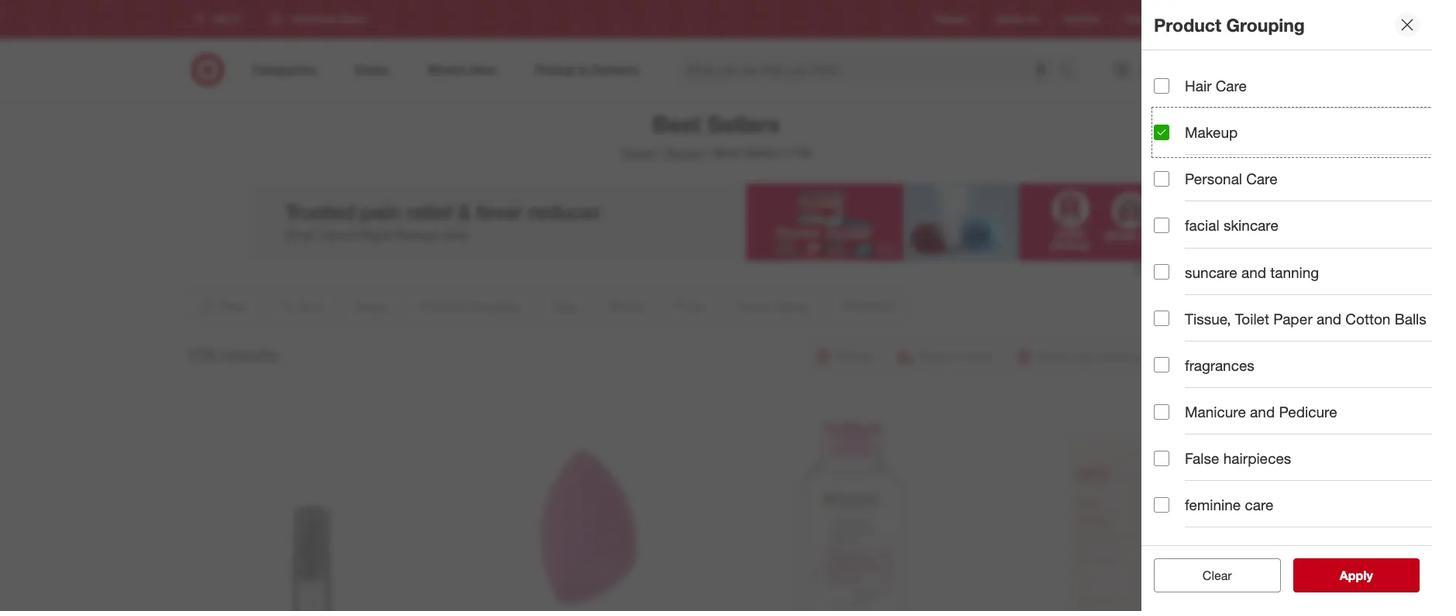 Task type: locate. For each thing, give the bounding box(es) containing it.
Hair Care checkbox
[[1154, 78, 1170, 93]]

facial skincare
[[1185, 217, 1279, 234]]

sponsored
[[1135, 262, 1181, 273]]

false
[[1185, 450, 1220, 467]]

target circle
[[1125, 14, 1177, 25]]

hairpieces
[[1224, 450, 1292, 467]]

care
[[1216, 77, 1247, 95], [1247, 170, 1278, 188]]

manicure
[[1185, 403, 1246, 421]]

facial
[[1185, 217, 1220, 234]]

target inside the "target circle" link
[[1125, 14, 1151, 25]]

1 horizontal spatial target
[[1125, 14, 1151, 25]]

0 vertical spatial and
[[1242, 263, 1266, 281]]

ad
[[1027, 14, 1039, 25]]

Tissue, Toilet Paper and Cotton Balls checkbox
[[1154, 311, 1170, 327]]

target left beauty link
[[621, 145, 655, 160]]

advertisement region
[[251, 184, 1181, 261]]

and left the 'pedicure'
[[1250, 403, 1275, 421]]

1 vertical spatial and
[[1317, 310, 1342, 328]]

1 horizontal spatial /
[[707, 145, 711, 160]]

0 horizontal spatial best
[[652, 110, 701, 138]]

0 vertical spatial sellers
[[707, 110, 780, 138]]

search button
[[1052, 53, 1089, 90]]

weekly ad
[[995, 14, 1039, 25]]

sellers
[[707, 110, 780, 138], [743, 145, 781, 160]]

0 vertical spatial care
[[1216, 77, 1247, 95]]

clear
[[1203, 568, 1232, 584]]

manicure and pedicure
[[1185, 403, 1337, 421]]

search
[[1052, 63, 1089, 79]]

find stores
[[1202, 14, 1249, 25]]

target
[[1125, 14, 1151, 25], [621, 145, 655, 160]]

and for tanning
[[1242, 263, 1266, 281]]

balls
[[1395, 310, 1427, 328]]

grouping
[[1227, 14, 1305, 35]]

False hairpieces checkbox
[[1154, 451, 1170, 466]]

/ right beauty
[[707, 145, 711, 160]]

1 horizontal spatial best
[[714, 145, 740, 160]]

care up skincare at the right top
[[1247, 170, 1278, 188]]

1 vertical spatial care
[[1247, 170, 1278, 188]]

0 horizontal spatial /
[[658, 145, 662, 160]]

What can we help you find? suggestions appear below search field
[[677, 53, 1063, 87]]

0 vertical spatial best
[[652, 110, 701, 138]]

best right beauty
[[714, 145, 740, 160]]

1 vertical spatial target
[[621, 145, 655, 160]]

best sellers target / beauty / best sellers (176)
[[621, 110, 812, 160]]

0 vertical spatial target
[[1125, 14, 1151, 25]]

2 vertical spatial and
[[1250, 403, 1275, 421]]

and right the paper
[[1317, 310, 1342, 328]]

pedicure
[[1279, 403, 1337, 421]]

1 / from the left
[[658, 145, 662, 160]]

paper
[[1274, 310, 1313, 328]]

redcard
[[1064, 14, 1101, 25]]

target circle link
[[1125, 13, 1177, 26]]

toilet
[[1235, 310, 1270, 328]]

0 horizontal spatial target
[[621, 145, 655, 160]]

176 results
[[186, 344, 278, 366]]

clear button
[[1154, 559, 1281, 593]]

beauty
[[665, 145, 704, 160]]

best up beauty
[[652, 110, 701, 138]]

tanning
[[1270, 263, 1319, 281]]

and left tanning
[[1242, 263, 1266, 281]]

cotton
[[1346, 310, 1391, 328]]

best
[[652, 110, 701, 138], [714, 145, 740, 160]]

hair
[[1185, 77, 1212, 95]]

/
[[658, 145, 662, 160], [707, 145, 711, 160]]

fragrances
[[1185, 356, 1255, 374]]

care for personal care
[[1247, 170, 1278, 188]]

circle
[[1153, 14, 1177, 25]]

and
[[1242, 263, 1266, 281], [1317, 310, 1342, 328], [1250, 403, 1275, 421]]

feminine care checkbox
[[1154, 497, 1170, 513]]

personal care
[[1185, 170, 1278, 188]]

care right 'hair'
[[1216, 77, 1247, 95]]

/ right target link in the left of the page
[[658, 145, 662, 160]]

target left circle
[[1125, 14, 1151, 25]]



Task type: vqa. For each thing, say whether or not it's contained in the screenshot.
the filters
no



Task type: describe. For each thing, give the bounding box(es) containing it.
weekly ad link
[[995, 13, 1039, 26]]

and for pedicure
[[1250, 403, 1275, 421]]

find stores link
[[1202, 13, 1249, 26]]

product
[[1154, 14, 1222, 35]]

176
[[186, 344, 216, 366]]

target inside best sellers target / beauty / best sellers (176)
[[621, 145, 655, 160]]

stores
[[1223, 14, 1249, 25]]

care for hair care
[[1216, 77, 1247, 95]]

hair care
[[1185, 77, 1247, 95]]

suncare
[[1185, 263, 1237, 281]]

registry link
[[936, 13, 970, 26]]

care
[[1245, 496, 1274, 514]]

apply
[[1340, 568, 1373, 584]]

false hairpieces
[[1185, 450, 1292, 467]]

2 / from the left
[[707, 145, 711, 160]]

weekly
[[995, 14, 1025, 25]]

beauty link
[[665, 145, 704, 160]]

fragrances checkbox
[[1154, 358, 1170, 373]]

Manicure and Pedicure checkbox
[[1154, 404, 1170, 420]]

feminine
[[1185, 496, 1241, 514]]

tissue, toilet paper and cotton balls
[[1185, 310, 1427, 328]]

personal
[[1185, 170, 1242, 188]]

registry
[[936, 14, 970, 25]]

product grouping dialog
[[1142, 0, 1432, 612]]

feminine care
[[1185, 496, 1274, 514]]

Personal Care checkbox
[[1154, 171, 1170, 187]]

1 vertical spatial sellers
[[743, 145, 781, 160]]

1 vertical spatial best
[[714, 145, 740, 160]]

product grouping
[[1154, 14, 1305, 35]]

facial skincare checkbox
[[1154, 218, 1170, 233]]

(176)
[[784, 145, 812, 160]]

find
[[1202, 14, 1220, 25]]

apply button
[[1293, 559, 1420, 593]]

skincare
[[1224, 217, 1279, 234]]

suncare and tanning checkbox
[[1154, 264, 1170, 280]]

results
[[221, 344, 278, 366]]

suncare and tanning
[[1185, 263, 1319, 281]]

Makeup checkbox
[[1154, 125, 1170, 140]]

redcard link
[[1064, 13, 1101, 26]]

target link
[[621, 145, 655, 160]]

makeup
[[1185, 123, 1238, 141]]

tissue,
[[1185, 310, 1231, 328]]



